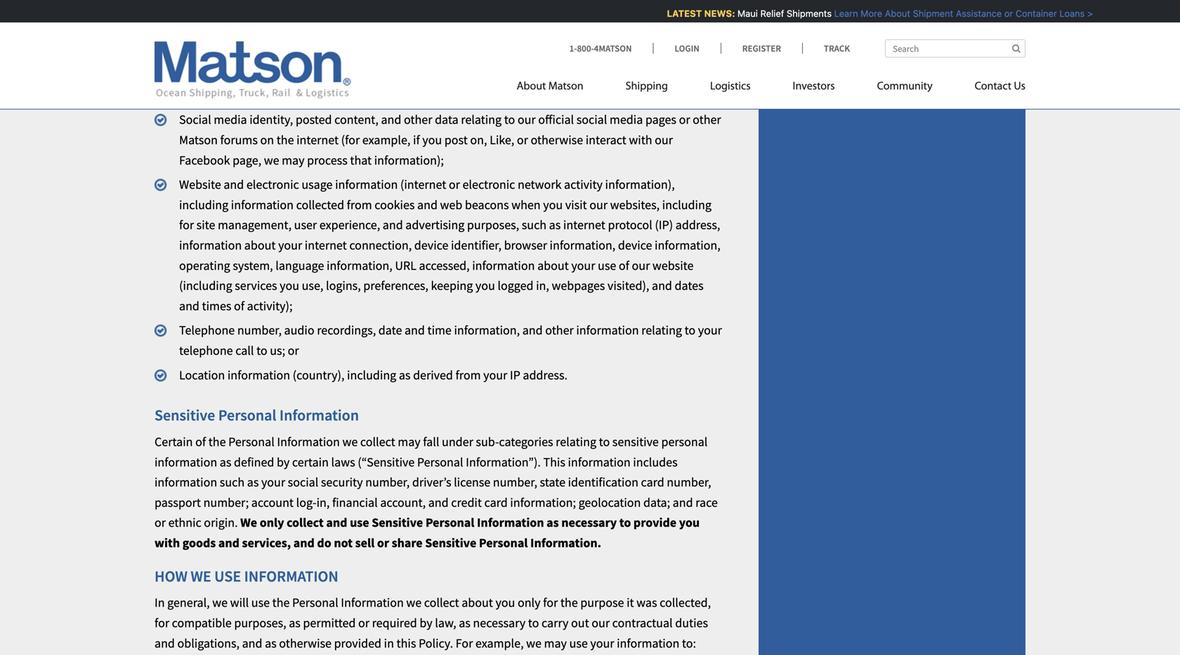 Task type: vqa. For each thing, say whether or not it's contained in the screenshot.
1st device from right
yes



Task type: locate. For each thing, give the bounding box(es) containing it.
posted
[[296, 112, 332, 128]]

such down when
[[522, 217, 547, 233]]

device down the advertising
[[415, 238, 449, 253]]

we
[[191, 567, 211, 586]]

1 horizontal spatial feedback
[[594, 2, 642, 18]]

1 horizontal spatial out
[[571, 616, 589, 632]]

relating
[[461, 112, 502, 128], [642, 323, 682, 339], [556, 434, 597, 450]]

duties
[[676, 616, 708, 632]]

0 horizontal spatial by
[[277, 455, 290, 470]]

0 horizontal spatial with
[[155, 536, 180, 551]]

browser
[[504, 238, 547, 253]]

1 horizontal spatial social
[[577, 112, 608, 128]]

2 vertical spatial relating
[[556, 434, 597, 450]]

with down ethnic
[[155, 536, 180, 551]]

includes
[[633, 455, 678, 470]]

1 horizontal spatial only
[[518, 595, 541, 611]]

0 vertical spatial about
[[881, 8, 906, 19]]

to down geolocation
[[620, 515, 631, 531]]

1 horizontal spatial relating
[[556, 434, 597, 450]]

2 vertical spatial goods
[[183, 536, 216, 551]]

(for down the applications, in the left of the page
[[244, 67, 263, 83]]

1 horizontal spatial otherwise
[[531, 132, 583, 148]]

recordings,
[[317, 323, 376, 339]]

may inside the in general, we will use the personal information we collect about you only for the purpose it was collected, for compatible purposes, as permitted or required by law, as necessary to carry out our contractual duties and obligations, and as otherwise provided in this policy. for example, we may use your information to:
[[544, 636, 567, 652]]

2 vertical spatial may
[[544, 636, 567, 652]]

the right on
[[277, 132, 294, 148]]

example, inside booking number, vehicle identification number, or other descriptive vehicle or household goods information (for example, for tracking purposes of your items or vehicle, if you ship your vehicle or household goods with us);
[[266, 67, 314, 83]]

internet down user
[[305, 238, 347, 253]]

as down defined
[[247, 475, 259, 491]]

0 vertical spatial (for
[[348, 2, 367, 18]]

electronic up beacons
[[463, 177, 515, 193]]

our inside the in general, we will use the personal information we collect about you only for the purpose it was collected, for compatible purposes, as permitted or required by law, as necessary to carry out our contractual duties and obligations, and as otherwise provided in this policy. for example, we may use your information to:
[[592, 616, 610, 632]]

sensitive down credit
[[425, 536, 477, 551]]

information down the booking
[[179, 67, 242, 83]]

as right obligations,
[[265, 636, 277, 652]]

1 horizontal spatial electronic
[[463, 177, 515, 193]]

device down protocol
[[618, 238, 653, 253]]

2 vertical spatial if
[[413, 132, 420, 148]]

vehicle
[[272, 47, 310, 63]]

0 horizontal spatial social
[[288, 475, 319, 491]]

and down the (internet on the top left of the page
[[418, 197, 438, 213]]

your up identification
[[345, 23, 369, 38]]

through
[[645, 2, 687, 18]]

(including
[[179, 278, 232, 294]]

goods down ethnic
[[183, 536, 216, 551]]

0 horizontal spatial relating
[[461, 112, 502, 128]]

site
[[197, 217, 215, 233]]

0 vertical spatial internet
[[297, 132, 339, 148]]

1 vertical spatial if
[[559, 67, 566, 83]]

identification
[[313, 47, 384, 63]]

1 feedback from the left
[[232, 2, 280, 18]]

matson inside top menu navigation
[[549, 81, 584, 92]]

0 horizontal spatial household
[[179, 87, 235, 103]]

1 vertical spatial out
[[571, 616, 589, 632]]

track link
[[803, 43, 850, 54]]

information inside the in general, we will use the personal information we collect about you only for the purpose it was collected, for compatible purposes, as permitted or required by law, as necessary to carry out our contractual duties and obligations, and as otherwise provided in this policy. for example, we may use your information to:
[[341, 595, 404, 611]]

2 media from the left
[[610, 112, 643, 128]]

0 horizontal spatial feedback
[[232, 2, 280, 18]]

and right content,
[[381, 112, 402, 128]]

if up information);
[[413, 132, 420, 148]]

vehicle,
[[516, 67, 557, 83]]

0 vertical spatial if
[[420, 2, 427, 18]]

social media identity, posted content, and other data relating to our official social media pages or other matson forums on the internet (for example, if you post on, like, or otherwise interact with our facebook page, we may process that information);
[[179, 112, 722, 168]]

otherwise down official
[[531, 132, 583, 148]]

about right more
[[881, 8, 906, 19]]

out inside survey or feedback information (for example, if you fill out a survey, or provide feedback through our mobile applications, we collect your responses);
[[467, 2, 485, 18]]

our up visited),
[[632, 258, 650, 274]]

this
[[397, 636, 416, 652]]

we up laws
[[343, 434, 358, 450]]

our left official
[[518, 112, 536, 128]]

about inside top menu navigation
[[517, 81, 546, 92]]

sensitive
[[155, 406, 215, 425], [372, 515, 423, 531], [425, 536, 477, 551]]

laws
[[331, 455, 355, 470]]

1 horizontal spatial in,
[[536, 278, 550, 294]]

maui
[[733, 8, 754, 19]]

of
[[431, 67, 442, 83], [619, 258, 630, 274], [234, 298, 245, 314], [195, 434, 206, 450]]

collect inside certain of the personal information we collect may fall under sub-categories relating to sensitive personal information as defined by certain laws ("sensitive personal information"). this information includes information such as your social security number, driver's license number, state identification card number, passport number; account log-in, financial account, and credit card information; geolocation data; and race or ethnic origin.
[[360, 434, 395, 450]]

provide inside the we only collect and use sensitive personal information as necessary to provide you with goods and services, and do not sell or share sensitive personal information.
[[634, 515, 677, 531]]

1 horizontal spatial media
[[610, 112, 643, 128]]

1 vertical spatial otherwise
[[279, 636, 332, 652]]

descriptive
[[479, 47, 537, 63]]

0 horizontal spatial about
[[517, 81, 546, 92]]

in, inside certain of the personal information we collect may fall under sub-categories relating to sensitive personal information as defined by certain laws ("sensitive personal information"). this information includes information such as your social security number, driver's license number, state identification card number, passport number; account log-in, financial account, and credit card information; geolocation data; and race or ethnic origin.
[[317, 495, 330, 511]]

0 horizontal spatial purposes,
[[234, 616, 286, 632]]

1 vertical spatial card
[[485, 495, 508, 511]]

you inside the we only collect and use sensitive personal information as necessary to provide you with goods and services, and do not sell or share sensitive personal information.
[[679, 515, 700, 531]]

shipping link
[[605, 74, 689, 103]]

internet down visit
[[564, 217, 606, 233]]

information, inside the telephone number, audio recordings, date and time information, and other information relating to your telephone call to us; or
[[454, 323, 520, 339]]

your inside survey or feedback information (for example, if you fill out a survey, or provide feedback through our mobile applications, we collect your responses);
[[345, 23, 369, 38]]

or right sell
[[377, 536, 389, 551]]

other inside the telephone number, audio recordings, date and time information, and other information relating to your telephone call to us; or
[[546, 323, 574, 339]]

1 horizontal spatial with
[[273, 87, 296, 103]]

may
[[282, 152, 305, 168], [398, 434, 421, 450], [544, 636, 567, 652]]

1 vertical spatial with
[[629, 132, 653, 148]]

or left ethnic
[[155, 515, 166, 531]]

date
[[379, 323, 402, 339]]

None search field
[[886, 39, 1026, 58]]

example, down 'vehicle'
[[266, 67, 314, 83]]

with inside the we only collect and use sensitive personal information as necessary to provide you with goods and services, and do not sell or share sensitive personal information.
[[155, 536, 180, 551]]

number, down ("sensitive
[[366, 475, 410, 491]]

or inside certain of the personal information we collect may fall under sub-categories relating to sensitive personal information as defined by certain laws ("sensitive personal information"). this information includes information such as your social security number, driver's license number, state identification card number, passport number; account log-in, financial account, and credit card information; geolocation data; and race or ethnic origin.
[[155, 515, 166, 531]]

0 horizontal spatial electronic
[[247, 177, 299, 193]]

collect inside the we only collect and use sensitive personal information as necessary to provide you with goods and services, and do not sell or share sensitive personal information.
[[287, 515, 324, 531]]

800-
[[577, 43, 594, 54]]

our down purpose
[[592, 616, 610, 632]]

1 vertical spatial household
[[179, 87, 235, 103]]

0 vertical spatial goods
[[652, 47, 685, 63]]

you inside the social media identity, posted content, and other data relating to our official social media pages or other matson forums on the internet (for example, if you post on, like, or otherwise interact with our facebook page, we may process that information);
[[423, 132, 442, 148]]

necessary inside the we only collect and use sensitive personal information as necessary to provide you with goods and services, and do not sell or share sensitive personal information.
[[562, 515, 617, 531]]

0 vertical spatial social
[[577, 112, 608, 128]]

0 horizontal spatial device
[[415, 238, 449, 253]]

your down purpose
[[591, 636, 615, 652]]

1 horizontal spatial provide
[[634, 515, 677, 531]]

0 horizontal spatial including
[[179, 197, 229, 213]]

for up us);
[[316, 67, 331, 83]]

community
[[878, 81, 933, 92]]

ship
[[591, 67, 613, 83]]

activity);
[[247, 298, 293, 314]]

0 horizontal spatial from
[[347, 197, 372, 213]]

necessary inside the in general, we will use the personal information we collect about you only for the purpose it was collected, for compatible purposes, as permitted or required by law, as necessary to carry out our contractual duties and obligations, and as otherwise provided in this policy. for example, we may use your information to:
[[473, 616, 526, 632]]

example,
[[369, 2, 418, 18], [266, 67, 314, 83], [363, 132, 411, 148], [476, 636, 524, 652]]

the right certain
[[209, 434, 226, 450]]

number, up call
[[237, 323, 282, 339]]

purpose
[[581, 595, 624, 611]]

obligations,
[[177, 636, 240, 652]]

about up webpages
[[538, 258, 569, 274]]

1 electronic from the left
[[247, 177, 299, 193]]

2 device from the left
[[618, 238, 653, 253]]

1 vertical spatial from
[[456, 367, 481, 383]]

or up provided at the bottom
[[358, 616, 370, 632]]

1 horizontal spatial may
[[398, 434, 421, 450]]

1 horizontal spatial goods
[[238, 87, 270, 103]]

1 horizontal spatial household
[[594, 47, 650, 63]]

0 vertical spatial relating
[[461, 112, 502, 128]]

about matson link
[[517, 74, 605, 103]]

compatible
[[172, 616, 232, 632]]

0 vertical spatial vehicle
[[540, 47, 577, 63]]

in, inside website and electronic usage information (internet or electronic network activity information), including information collected from cookies and web beacons when you visit our websites, including for site management, user experience, and advertising purposes, such as internet protocol (ip) address, information about your internet connection, device identifier, browser information, device information, operating system, language information, url accessed, information about your use of our website (including services you use, logins, preferences, keeping you logged in, webpages visited), and dates and times of activity);
[[536, 278, 550, 294]]

financial
[[332, 495, 378, 511]]

of right purposes
[[431, 67, 442, 83]]

sensitive personal information
[[155, 406, 359, 425]]

2 horizontal spatial about
[[538, 258, 569, 274]]

2 vertical spatial with
[[155, 536, 180, 551]]

1 horizontal spatial device
[[618, 238, 653, 253]]

how
[[155, 567, 188, 586]]

for
[[316, 67, 331, 83], [179, 217, 194, 233], [543, 595, 558, 611], [155, 616, 169, 632]]

information down the contractual
[[617, 636, 680, 652]]

tracking
[[334, 67, 377, 83]]

goods up identity,
[[238, 87, 270, 103]]

address.
[[523, 367, 568, 383]]

from up the experience,
[[347, 197, 372, 213]]

from
[[347, 197, 372, 213], [456, 367, 481, 383]]

purposes, down beacons
[[467, 217, 520, 233]]

2 feedback from the left
[[594, 2, 642, 18]]

(for inside survey or feedback information (for example, if you fill out a survey, or provide feedback through our mobile applications, we collect your responses);
[[348, 2, 367, 18]]

by inside certain of the personal information we collect may fall under sub-categories relating to sensitive personal information as defined by certain laws ("sensitive personal information"). this information includes information such as your social security number, driver's license number, state identification card number, passport number; account log-in, financial account, and credit card information; geolocation data; and race or ethnic origin.
[[277, 455, 290, 470]]

1 vertical spatial about
[[517, 81, 546, 92]]

other up the 'address.'
[[546, 323, 574, 339]]

data
[[435, 112, 459, 128]]

services,
[[242, 536, 291, 551]]

out left the a
[[467, 2, 485, 18]]

1 device from the left
[[415, 238, 449, 253]]

2 electronic from the left
[[463, 177, 515, 193]]

1 vertical spatial matson
[[179, 132, 218, 148]]

2 horizontal spatial may
[[544, 636, 567, 652]]

2 vertical spatial (for
[[341, 132, 360, 148]]

0 horizontal spatial media
[[214, 112, 247, 128]]

0 vertical spatial about
[[244, 238, 276, 253]]

0 horizontal spatial card
[[485, 495, 508, 511]]

media up interact
[[610, 112, 643, 128]]

2 horizontal spatial relating
[[642, 323, 682, 339]]

information.
[[531, 536, 602, 551]]

0 vertical spatial sensitive
[[155, 406, 215, 425]]

household up ship
[[594, 47, 650, 63]]

may left the fall
[[398, 434, 421, 450]]

official
[[539, 112, 574, 128]]

booking
[[179, 47, 223, 63]]

other up items
[[448, 47, 477, 63]]

you inside booking number, vehicle identification number, or other descriptive vehicle or household goods information (for example, for tracking purposes of your items or vehicle, if you ship your vehicle or household goods with us);
[[569, 67, 588, 83]]

information inside booking number, vehicle identification number, or other descriptive vehicle or household goods information (for example, for tracking purposes of your items or vehicle, if you ship your vehicle or household goods with us);
[[179, 67, 242, 83]]

2 horizontal spatial sensitive
[[425, 536, 477, 551]]

provide
[[551, 2, 591, 18], [634, 515, 677, 531]]

you inside survey or feedback information (for example, if you fill out a survey, or provide feedback through our mobile applications, we collect your responses);
[[429, 2, 449, 18]]

your inside the in general, we will use the personal information we collect about you only for the purpose it was collected, for compatible purposes, as permitted or required by law, as necessary to carry out our contractual duties and obligations, and as otherwise provided in this policy. for example, we may use your information to:
[[591, 636, 615, 652]]

identification
[[568, 475, 639, 491]]

general,
[[167, 595, 210, 611]]

to inside the in general, we will use the personal information we collect about you only for the purpose it was collected, for compatible purposes, as permitted or required by law, as necessary to carry out our contractual duties and obligations, and as otherwise provided in this policy. for example, we may use your information to:
[[528, 616, 539, 632]]

feedback up the applications, in the left of the page
[[232, 2, 280, 18]]

origin.
[[204, 515, 238, 531]]

1 horizontal spatial card
[[641, 475, 665, 491]]

we inside survey or feedback information (for example, if you fill out a survey, or provide feedback through our mobile applications, we collect your responses);
[[289, 23, 305, 38]]

the inside the social media identity, posted content, and other data relating to our official social media pages or other matson forums on the internet (for example, if you post on, like, or otherwise interact with our facebook page, we may process that information);
[[277, 132, 294, 148]]

0 vertical spatial provide
[[551, 2, 591, 18]]

(for inside booking number, vehicle identification number, or other descriptive vehicle or household goods information (for example, for tracking purposes of your items or vehicle, if you ship your vehicle or household goods with us);
[[244, 67, 263, 83]]

household up social
[[179, 87, 235, 103]]

provide down data;
[[634, 515, 677, 531]]

1 vertical spatial such
[[220, 475, 245, 491]]

0 vertical spatial out
[[467, 2, 485, 18]]

0 horizontal spatial out
[[467, 2, 485, 18]]

social inside the social media identity, posted content, and other data relating to our official social media pages or other matson forums on the internet (for example, if you post on, like, or otherwise interact with our facebook page, we may process that information);
[[577, 112, 608, 128]]

information inside the telephone number, audio recordings, date and time information, and other information relating to your telephone call to us; or
[[577, 323, 639, 339]]

to inside the social media identity, posted content, and other data relating to our official social media pages or other matson forums on the internet (for example, if you post on, like, or otherwise interact with our facebook page, we may process that information);
[[504, 112, 515, 128]]

our right visit
[[590, 197, 608, 213]]

media
[[214, 112, 247, 128], [610, 112, 643, 128]]

0 vertical spatial from
[[347, 197, 372, 213]]

sensitive down account,
[[372, 515, 423, 531]]

(for down content,
[[341, 132, 360, 148]]

logistics link
[[689, 74, 772, 103]]

collect up identification
[[307, 23, 342, 38]]

use inside the we only collect and use sensitive personal information as necessary to provide you with goods and services, and do not sell or share sensitive personal information.
[[350, 515, 369, 531]]

1 vertical spatial provide
[[634, 515, 677, 531]]

this
[[544, 455, 566, 470]]

0 vertical spatial otherwise
[[531, 132, 583, 148]]

(for inside the social media identity, posted content, and other data relating to our official social media pages or other matson forums on the internet (for example, if you post on, like, or otherwise interact with our facebook page, we may process that information);
[[341, 132, 360, 148]]

information up identification
[[568, 455, 631, 470]]

with inside booking number, vehicle identification number, or other descriptive vehicle or household goods information (for example, for tracking purposes of your items or vehicle, if you ship your vehicle or household goods with us);
[[273, 87, 296, 103]]

(for up identification
[[348, 2, 367, 18]]

if up responses);
[[420, 2, 427, 18]]

webpages
[[552, 278, 605, 294]]

information up 'vehicle'
[[283, 2, 346, 18]]

1 horizontal spatial such
[[522, 217, 547, 233]]

by left law,
[[420, 616, 433, 632]]

purposes, down will at the left
[[234, 616, 286, 632]]

as down network
[[549, 217, 561, 233]]

in, right logged
[[536, 278, 550, 294]]

latest
[[663, 8, 698, 19]]

matson up official
[[549, 81, 584, 92]]

1-800-4matson link
[[570, 43, 653, 54]]

on
[[260, 132, 274, 148]]

or
[[218, 2, 229, 18], [537, 2, 548, 18], [1000, 8, 1009, 19], [434, 47, 446, 63], [580, 47, 591, 63], [502, 67, 514, 83], [682, 67, 693, 83], [679, 112, 691, 128], [517, 132, 528, 148], [449, 177, 460, 193], [288, 343, 299, 359], [155, 515, 166, 531], [377, 536, 389, 551], [358, 616, 370, 632]]

0 horizontal spatial only
[[260, 515, 284, 531]]

0 horizontal spatial otherwise
[[279, 636, 332, 652]]

register link
[[721, 43, 803, 54]]

number,
[[386, 47, 432, 63]]

us
[[1015, 81, 1026, 92]]

or up 'web'
[[449, 177, 460, 193]]

activity
[[564, 177, 603, 193]]

and down website
[[652, 278, 673, 294]]

logins,
[[326, 278, 361, 294]]

collect up law,
[[424, 595, 459, 611]]

2 horizontal spatial goods
[[652, 47, 685, 63]]

like,
[[490, 132, 515, 148]]

feedback up 4matson
[[594, 2, 642, 18]]

necessary
[[562, 515, 617, 531], [473, 616, 526, 632]]

example, inside the social media identity, posted content, and other data relating to our official social media pages or other matson forums on the internet (for example, if you post on, like, or otherwise interact with our facebook page, we may process that information);
[[363, 132, 411, 148]]

relating up on,
[[461, 112, 502, 128]]

information up required
[[341, 595, 404, 611]]

we inside the social media identity, posted content, and other data relating to our official social media pages or other matson forums on the internet (for example, if you post on, like, or otherwise interact with our facebook page, we may process that information);
[[264, 152, 279, 168]]

sell
[[355, 536, 375, 551]]

1 horizontal spatial by
[[420, 616, 433, 632]]

0 vertical spatial with
[[273, 87, 296, 103]]

use right will at the left
[[251, 595, 270, 611]]

websites,
[[611, 197, 660, 213]]

information down certain
[[155, 455, 217, 470]]

1 horizontal spatial necessary
[[562, 515, 617, 531]]

collect up ("sensitive
[[360, 434, 395, 450]]

0 vertical spatial only
[[260, 515, 284, 531]]

from right 'derived'
[[456, 367, 481, 383]]

as down information;
[[547, 515, 559, 531]]

1 horizontal spatial sensitive
[[372, 515, 423, 531]]

2 horizontal spatial with
[[629, 132, 653, 148]]

1 vertical spatial purposes,
[[234, 616, 286, 632]]

1 media from the left
[[214, 112, 247, 128]]

electronic down page,
[[247, 177, 299, 193]]

accessed,
[[419, 258, 470, 274]]

use up visited),
[[598, 258, 617, 274]]

or inside the we only collect and use sensitive personal information as necessary to provide you with goods and services, and do not sell or share sensitive personal information.
[[377, 536, 389, 551]]

1 vertical spatial goods
[[238, 87, 270, 103]]

location
[[179, 367, 225, 383]]

collect inside survey or feedback information (for example, if you fill out a survey, or provide feedback through our mobile applications, we collect your responses);
[[307, 23, 342, 38]]

visited),
[[608, 278, 650, 294]]

process
[[307, 152, 348, 168]]

social up the log-
[[288, 475, 319, 491]]

1 vertical spatial in,
[[317, 495, 330, 511]]

1 vertical spatial social
[[288, 475, 319, 491]]

0 horizontal spatial matson
[[179, 132, 218, 148]]

0 vertical spatial necessary
[[562, 515, 617, 531]]

other inside booking number, vehicle identification number, or other descriptive vehicle or household goods information (for example, for tracking purposes of your items or vehicle, if you ship your vehicle or household goods with us);
[[448, 47, 477, 63]]

card right credit
[[485, 495, 508, 511]]

and inside the social media identity, posted content, and other data relating to our official social media pages or other matson forums on the internet (for example, if you post on, like, or otherwise interact with our facebook page, we may process that information);
[[381, 112, 402, 128]]

1 horizontal spatial about
[[462, 595, 493, 611]]

as inside website and electronic usage information (internet or electronic network activity information), including information collected from cookies and web beacons when you visit our websites, including for site management, user experience, and advertising purposes, such as internet protocol (ip) address, information about your internet connection, device identifier, browser information, device information, operating system, language information, url accessed, information about your use of our website (including services you use, logins, preferences, keeping you logged in, webpages visited), and dates and times of activity);
[[549, 217, 561, 233]]

assistance
[[952, 8, 998, 19]]

relating inside the social media identity, posted content, and other data relating to our official social media pages or other matson forums on the internet (for example, if you post on, like, or otherwise interact with our facebook page, we may process that information);
[[461, 112, 502, 128]]

information, right time
[[454, 323, 520, 339]]

0 vertical spatial in,
[[536, 278, 550, 294]]

about
[[881, 8, 906, 19], [517, 81, 546, 92]]

by inside the in general, we will use the personal information we collect about you only for the purpose it was collected, for compatible purposes, as permitted or required by law, as necessary to carry out our contractual duties and obligations, and as otherwise provided in this policy. for example, we may use your information to:
[[420, 616, 433, 632]]

personal inside the in general, we will use the personal information we collect about you only for the purpose it was collected, for compatible purposes, as permitted or required by law, as necessary to carry out our contractual duties and obligations, and as otherwise provided in this policy. for example, we may use your information to:
[[292, 595, 339, 611]]

preferences,
[[364, 278, 429, 294]]

0 horizontal spatial may
[[282, 152, 305, 168]]

defined
[[234, 455, 274, 470]]

your down the dates
[[698, 323, 722, 339]]

1 horizontal spatial purposes,
[[467, 217, 520, 233]]

your inside the telephone number, audio recordings, date and time information, and other information relating to your telephone call to us; or
[[698, 323, 722, 339]]

our right 'through'
[[690, 2, 708, 18]]

use
[[214, 567, 241, 586]]

of right certain
[[195, 434, 206, 450]]

information),
[[606, 177, 675, 193]]

information down information;
[[477, 515, 544, 531]]

such inside website and electronic usage information (internet or electronic network activity information), including information collected from cookies and web beacons when you visit our websites, including for site management, user experience, and advertising purposes, such as internet protocol (ip) address, information about your internet connection, device identifier, browser information, device information, operating system, language information, url accessed, information about your use of our website (including services you use, logins, preferences, keeping you logged in, webpages visited), and dates and times of activity);
[[522, 217, 547, 233]]

security
[[321, 475, 363, 491]]

it
[[627, 595, 634, 611]]

purposes,
[[467, 217, 520, 233], [234, 616, 286, 632]]

sub-
[[476, 434, 499, 450]]

if inside survey or feedback information (for example, if you fill out a survey, or provide feedback through our mobile applications, we collect your responses);
[[420, 2, 427, 18]]

0 vertical spatial purposes,
[[467, 217, 520, 233]]

0 vertical spatial matson
[[549, 81, 584, 92]]

0 vertical spatial by
[[277, 455, 290, 470]]

connection,
[[350, 238, 412, 253]]

2 vertical spatial sensitive
[[425, 536, 477, 551]]

0 vertical spatial such
[[522, 217, 547, 233]]

other down logistics link
[[693, 112, 722, 128]]

vehicle
[[540, 47, 577, 63], [642, 67, 680, 83]]



Task type: describe. For each thing, give the bounding box(es) containing it.
contact
[[975, 81, 1012, 92]]

for up carry
[[543, 595, 558, 611]]

and down will at the left
[[242, 636, 263, 652]]

internet inside the social media identity, posted content, and other data relating to our official social media pages or other matson forums on the internet (for example, if you post on, like, or otherwise interact with our facebook page, we may process that information);
[[297, 132, 339, 148]]

and down "origin."
[[218, 536, 240, 551]]

relating inside certain of the personal information we collect may fall under sub-categories relating to sensitive personal information as defined by certain laws ("sensitive personal information"). this information includes information such as your social security number, driver's license number, state identification card number, passport number; account log-in, financial account, and credit card information; geolocation data; and race or ethnic origin.
[[556, 434, 597, 450]]

purposes, inside website and electronic usage information (internet or electronic network activity information), including information collected from cookies and web beacons when you visit our websites, including for site management, user experience, and advertising purposes, such as internet protocol (ip) address, information about your internet connection, device identifier, browser information, device information, operating system, language information, url accessed, information about your use of our website (including services you use, logins, preferences, keeping you logged in, webpages visited), and dates and times of activity);
[[467, 217, 520, 233]]

otherwise inside the social media identity, posted content, and other data relating to our official social media pages or other matson forums on the internet (for example, if you post on, like, or otherwise interact with our facebook page, we may process that information);
[[531, 132, 583, 148]]

information up management,
[[231, 197, 294, 213]]

1 horizontal spatial from
[[456, 367, 481, 383]]

cookies
[[375, 197, 415, 213]]

not
[[334, 536, 353, 551]]

logistics
[[711, 81, 751, 92]]

goods inside the we only collect and use sensitive personal information as necessary to provide you with goods and services, and do not sell or share sensitive personal information.
[[183, 536, 216, 551]]

0 horizontal spatial about
[[244, 238, 276, 253]]

will
[[230, 595, 249, 611]]

your left ip
[[484, 367, 508, 383]]

booking number, vehicle identification number, or other descriptive vehicle or household goods information (for example, for tracking purposes of your items or vehicle, if you ship your vehicle or household goods with us);
[[179, 47, 693, 103]]

information").
[[466, 455, 541, 470]]

address,
[[676, 217, 721, 233]]

information inside the in general, we will use the personal information we collect about you only for the purpose it was collected, for compatible purposes, as permitted or required by law, as necessary to carry out our contractual duties and obligations, and as otherwise provided in this policy. for example, we may use your information to:
[[617, 636, 680, 652]]

account,
[[380, 495, 426, 511]]

fill
[[452, 2, 465, 18]]

law,
[[435, 616, 457, 632]]

in
[[384, 636, 394, 652]]

user
[[294, 217, 317, 233]]

telephone
[[179, 323, 235, 339]]

information up logged
[[473, 258, 535, 274]]

collected,
[[660, 595, 711, 611]]

language
[[276, 258, 324, 274]]

when
[[512, 197, 541, 213]]

derived
[[413, 367, 453, 383]]

we right for
[[527, 636, 542, 652]]

relating inside the telephone number, audio recordings, date and time information, and other information relating to your telephone call to us; or
[[642, 323, 682, 339]]

us;
[[270, 343, 285, 359]]

as left 'derived'
[[399, 367, 411, 383]]

0 horizontal spatial sensitive
[[155, 406, 215, 425]]

passport
[[155, 495, 201, 511]]

or right 1-
[[580, 47, 591, 63]]

advertising
[[406, 217, 465, 233]]

latest news: maui relief shipments learn more about shipment assistance or container loans >
[[663, 8, 1089, 19]]

sensitive
[[613, 434, 659, 450]]

carry
[[542, 616, 569, 632]]

your up language
[[278, 238, 302, 253]]

collect inside the in general, we will use the personal information we collect about you only for the purpose it was collected, for compatible purposes, as permitted or required by law, as necessary to carry out our contractual duties and obligations, and as otherwise provided in this policy. for example, we may use your information to:
[[424, 595, 459, 611]]

information down the that
[[335, 177, 398, 193]]

or right the "survey"
[[218, 2, 229, 18]]

information, up webpages
[[550, 238, 616, 253]]

1-
[[570, 43, 577, 54]]

and right date
[[405, 323, 425, 339]]

visit
[[566, 197, 587, 213]]

investors
[[793, 81, 835, 92]]

geolocation
[[579, 495, 641, 511]]

on,
[[470, 132, 487, 148]]

how we use information
[[155, 567, 339, 586]]

of right times at top
[[234, 298, 245, 314]]

(internet
[[401, 177, 447, 193]]

identity,
[[250, 112, 293, 128]]

keeping
[[431, 278, 473, 294]]

for down in
[[155, 616, 169, 632]]

experience,
[[320, 217, 380, 233]]

credit
[[451, 495, 482, 511]]

to inside certain of the personal information we collect may fall under sub-categories relating to sensitive personal information as defined by certain laws ("sensitive personal information"). this information includes information such as your social security number, driver's license number, state identification card number, passport number; account log-in, financial account, and credit card information; geolocation data; and race or ethnic origin.
[[599, 434, 610, 450]]

of inside certain of the personal information we collect may fall under sub-categories relating to sensitive personal information as defined by certain laws ("sensitive personal information"). this information includes information such as your social security number, driver's license number, state identification card number, passport number; account log-in, financial account, and credit card information; geolocation data; and race or ethnic origin.
[[195, 434, 206, 450]]

to inside the we only collect and use sensitive personal information as necessary to provide you with goods and services, and do not sell or share sensitive personal information.
[[620, 515, 631, 531]]

if inside booking number, vehicle identification number, or other descriptive vehicle or household goods information (for example, for tracking purposes of your items or vehicle, if you ship your vehicle or household goods with us);
[[559, 67, 566, 83]]

track
[[824, 43, 850, 54]]

example, inside survey or feedback information (for example, if you fill out a survey, or provide feedback through our mobile applications, we collect your responses);
[[369, 2, 418, 18]]

provide inside survey or feedback information (for example, if you fill out a survey, or provide feedback through our mobile applications, we collect your responses);
[[551, 2, 591, 18]]

certain
[[292, 455, 329, 470]]

1 vertical spatial vehicle
[[642, 67, 680, 83]]

and up the "not"
[[326, 515, 348, 531]]

under
[[442, 434, 474, 450]]

log-
[[296, 495, 317, 511]]

number, down information").
[[493, 475, 538, 491]]

matson inside the social media identity, posted content, and other data relating to our official social media pages or other matson forums on the internet (for example, if you post on, like, or otherwise interact with our facebook page, we may process that information);
[[179, 132, 218, 148]]

login link
[[653, 43, 721, 54]]

we left will at the left
[[212, 595, 228, 611]]

required
[[372, 616, 417, 632]]

and left the race
[[673, 495, 693, 511]]

and down (including
[[179, 298, 200, 314]]

such inside certain of the personal information we collect may fall under sub-categories relating to sensitive personal information as defined by certain laws ("sensitive personal information"). this information includes information such as your social security number, driver's license number, state identification card number, passport number; account log-in, financial account, and credit card information; geolocation data; and race or ethnic origin.
[[220, 475, 245, 491]]

or right survey,
[[537, 2, 548, 18]]

we inside certain of the personal information we collect may fall under sub-categories relating to sensitive personal information as defined by certain laws ("sensitive personal information"). this information includes information such as your social security number, driver's license number, state identification card number, passport number; account log-in, financial account, and credit card information; geolocation data; and race or ethnic origin.
[[343, 434, 358, 450]]

to down the dates
[[685, 323, 696, 339]]

information, up logins,
[[327, 258, 393, 274]]

forums
[[220, 132, 258, 148]]

0 vertical spatial household
[[594, 47, 650, 63]]

your left items
[[444, 67, 468, 83]]

(ip)
[[655, 217, 673, 233]]

categories
[[499, 434, 554, 450]]

mobile
[[179, 23, 216, 38]]

page,
[[233, 152, 262, 168]]

url
[[395, 258, 417, 274]]

state
[[540, 475, 566, 491]]

do
[[317, 536, 332, 551]]

share
[[392, 536, 423, 551]]

certain
[[155, 434, 193, 450]]

and down page,
[[224, 177, 244, 193]]

we up required
[[407, 595, 422, 611]]

policy.
[[419, 636, 453, 652]]

use inside website and electronic usage information (internet or electronic network activity information), including information collected from cookies and web beacons when you visit our websites, including for site management, user experience, and advertising purposes, such as internet protocol (ip) address, information about your internet connection, device identifier, browser information, device information, operating system, language information, url accessed, information about your use of our website (including services you use, logins, preferences, keeping you logged in, webpages visited), and dates and times of activity);
[[598, 258, 617, 274]]

information up the passport
[[155, 475, 217, 491]]

our inside survey or feedback information (for example, if you fill out a survey, or provide feedback through our mobile applications, we collect your responses);
[[690, 2, 708, 18]]

news:
[[700, 8, 731, 19]]

or left container
[[1000, 8, 1009, 19]]

a
[[488, 2, 494, 18]]

shipments
[[783, 8, 828, 19]]

from inside website and electronic usage information (internet or electronic network activity information), including information collected from cookies and web beacons when you visit our websites, including for site management, user experience, and advertising purposes, such as internet protocol (ip) address, information about your internet connection, device identifier, browser information, device information, operating system, language information, url accessed, information about your use of our website (including services you use, logins, preferences, keeping you logged in, webpages visited), and dates and times of activity);
[[347, 197, 372, 213]]

community link
[[857, 74, 954, 103]]

and down cookies
[[383, 217, 403, 233]]

pages
[[646, 112, 677, 128]]

information down call
[[228, 367, 290, 383]]

use down purpose
[[570, 636, 588, 652]]

to left us;
[[257, 343, 268, 359]]

may inside certain of the personal information we collect may fall under sub-categories relating to sensitive personal information as defined by certain laws ("sensitive personal information"). this information includes information such as your social security number, driver's license number, state identification card number, passport number; account log-in, financial account, and credit card information; geolocation data; and race or ethnic origin.
[[398, 434, 421, 450]]

2 vertical spatial internet
[[305, 238, 347, 253]]

or right like, in the top of the page
[[517, 132, 528, 148]]

information, down address, at the top right
[[655, 238, 721, 253]]

information inside certain of the personal information we collect may fall under sub-categories relating to sensitive personal information as defined by certain laws ("sensitive personal information"). this information includes information such as your social security number, driver's license number, state identification card number, passport number; account log-in, financial account, and credit card information; geolocation data; and race or ethnic origin.
[[277, 434, 340, 450]]

as left permitted at bottom left
[[289, 616, 301, 632]]

1 horizontal spatial including
[[347, 367, 397, 383]]

may inside the social media identity, posted content, and other data relating to our official social media pages or other matson forums on the internet (for example, if you post on, like, or otherwise interact with our facebook page, we may process that information);
[[282, 152, 305, 168]]

as right law,
[[459, 616, 471, 632]]

number, inside booking number, vehicle identification number, or other descriptive vehicle or household goods information (for example, for tracking purposes of your items or vehicle, if you ship your vehicle or household goods with us);
[[226, 47, 270, 63]]

and left do
[[294, 536, 315, 551]]

license
[[454, 475, 491, 491]]

search image
[[1013, 44, 1021, 53]]

information down site
[[179, 238, 242, 253]]

information inside survey or feedback information (for example, if you fill out a survey, or provide feedback through our mobile applications, we collect your responses);
[[283, 2, 346, 18]]

use,
[[302, 278, 324, 294]]

applications,
[[219, 23, 287, 38]]

social
[[179, 112, 211, 128]]

only inside the in general, we will use the personal information we collect about you only for the purpose it was collected, for compatible purposes, as permitted or required by law, as necessary to carry out our contractual duties and obligations, and as otherwise provided in this policy. for example, we may use your information to:
[[518, 595, 541, 611]]

you inside the in general, we will use the personal information we collect about you only for the purpose it was collected, for compatible purposes, as permitted or required by law, as necessary to carry out our contractual duties and obligations, and as otherwise provided in this policy. for example, we may use your information to:
[[496, 595, 515, 611]]

audio
[[284, 323, 315, 339]]

or inside the telephone number, audio recordings, date and time information, and other information relating to your telephone call to us; or
[[288, 343, 299, 359]]

our down pages
[[655, 132, 673, 148]]

top menu navigation
[[517, 74, 1026, 103]]

or right pages
[[679, 112, 691, 128]]

telephone
[[179, 343, 233, 359]]

and down the driver's
[[429, 495, 449, 511]]

or inside the in general, we will use the personal information we collect about you only for the purpose it was collected, for compatible purposes, as permitted or required by law, as necessary to carry out our contractual duties and obligations, and as otherwise provided in this policy. for example, we may use your information to:
[[358, 616, 370, 632]]

and down in
[[155, 636, 175, 652]]

Search search field
[[886, 39, 1026, 58]]

other left data
[[404, 112, 433, 128]]

we
[[241, 515, 257, 531]]

and up the 'address.'
[[523, 323, 543, 339]]

or down descriptive in the left of the page
[[502, 67, 514, 83]]

the up carry
[[561, 595, 578, 611]]

shipment
[[909, 8, 949, 19]]

if inside the social media identity, posted content, and other data relating to our official social media pages or other matson forums on the internet (for example, if you post on, like, or otherwise interact with our facebook page, we may process that information);
[[413, 132, 420, 148]]

1 vertical spatial sensitive
[[372, 515, 423, 531]]

your right ship
[[616, 67, 640, 83]]

as inside the we only collect and use sensitive personal information as necessary to provide you with goods and services, and do not sell or share sensitive personal information.
[[547, 515, 559, 531]]

or down login
[[682, 67, 693, 83]]

number, up the race
[[667, 475, 712, 491]]

1 vertical spatial internet
[[564, 217, 606, 233]]

the down the information
[[272, 595, 290, 611]]

for inside booking number, vehicle identification number, or other descriptive vehicle or household goods information (for example, for tracking purposes of your items or vehicle, if you ship your vehicle or household goods with us);
[[316, 67, 331, 83]]

the inside certain of the personal information we collect may fall under sub-categories relating to sensitive personal information as defined by certain laws ("sensitive personal information"). this information includes information such as your social security number, driver's license number, state identification card number, passport number; account log-in, financial account, and credit card information; geolocation data; and race or ethnic origin.
[[209, 434, 226, 450]]

number, inside the telephone number, audio recordings, date and time information, and other information relating to your telephone call to us; or
[[237, 323, 282, 339]]

ip
[[510, 367, 521, 383]]

contractual
[[613, 616, 673, 632]]

was
[[637, 595, 658, 611]]

or inside website and electronic usage information (internet or electronic network activity information), including information collected from cookies and web beacons when you visit our websites, including for site management, user experience, and advertising purposes, such as internet protocol (ip) address, information about your internet connection, device identifier, browser information, device information, operating system, language information, url accessed, information about your use of our website (including services you use, logins, preferences, keeping you logged in, webpages visited), and dates and times of activity);
[[449, 177, 460, 193]]

register
[[743, 43, 782, 54]]

fall
[[423, 434, 440, 450]]

for inside website and electronic usage information (internet or electronic network activity information), including information collected from cookies and web beacons when you visit our websites, including for site management, user experience, and advertising purposes, such as internet protocol (ip) address, information about your internet connection, device identifier, browser information, device information, operating system, language information, url accessed, information about your use of our website (including services you use, logins, preferences, keeping you logged in, webpages visited), and dates and times of activity);
[[179, 217, 194, 233]]

out inside the in general, we will use the personal information we collect about you only for the purpose it was collected, for compatible purposes, as permitted or required by law, as necessary to carry out our contractual duties and obligations, and as otherwise provided in this policy. for example, we may use your information to:
[[571, 616, 589, 632]]

information down (country),
[[280, 406, 359, 425]]

information inside the we only collect and use sensitive personal information as necessary to provide you with goods and services, and do not sell or share sensitive personal information.
[[477, 515, 544, 531]]

facebook
[[179, 152, 230, 168]]

1 vertical spatial about
[[538, 258, 569, 274]]

2 horizontal spatial including
[[663, 197, 712, 213]]

interact
[[586, 132, 627, 148]]

account
[[251, 495, 294, 511]]

with inside the social media identity, posted content, and other data relating to our official social media pages or other matson forums on the internet (for example, if you post on, like, or otherwise interact with our facebook page, we may process that information);
[[629, 132, 653, 148]]

personal
[[662, 434, 708, 450]]

in general, we will use the personal information we collect about you only for the purpose it was collected, for compatible purposes, as permitted or required by law, as necessary to carry out our contractual duties and obligations, and as otherwise provided in this policy. for example, we may use your information to:
[[155, 595, 711, 652]]

of inside booking number, vehicle identification number, or other descriptive vehicle or household goods information (for example, for tracking purposes of your items or vehicle, if you ship your vehicle or household goods with us);
[[431, 67, 442, 83]]

otherwise inside the in general, we will use the personal information we collect about you only for the purpose it was collected, for compatible purposes, as permitted or required by law, as necessary to carry out our contractual duties and obligations, and as otherwise provided in this policy. for example, we may use your information to:
[[279, 636, 332, 652]]

purposes, inside the in general, we will use the personal information we collect about you only for the purpose it was collected, for compatible purposes, as permitted or required by law, as necessary to carry out our contractual duties and obligations, and as otherwise provided in this policy. for example, we may use your information to:
[[234, 616, 286, 632]]

your up webpages
[[572, 258, 596, 274]]

login
[[675, 43, 700, 54]]

services
[[235, 278, 277, 294]]

about inside the in general, we will use the personal information we collect about you only for the purpose it was collected, for compatible purposes, as permitted or required by law, as necessary to carry out our contractual duties and obligations, and as otherwise provided in this policy. for example, we may use your information to:
[[462, 595, 493, 611]]

call
[[236, 343, 254, 359]]

blue matson logo with ocean, shipping, truck, rail and logistics written beneath it. image
[[155, 41, 351, 99]]

your inside certain of the personal information we collect may fall under sub-categories relating to sensitive personal information as defined by certain laws ("sensitive personal information"). this information includes information such as your social security number, driver's license number, state identification card number, passport number; account log-in, financial account, and credit card information; geolocation data; and race or ethnic origin.
[[261, 475, 285, 491]]

learn
[[830, 8, 854, 19]]

or right number,
[[434, 47, 446, 63]]

data;
[[644, 495, 671, 511]]

only inside the we only collect and use sensitive personal information as necessary to provide you with goods and services, and do not sell or share sensitive personal information.
[[260, 515, 284, 531]]

logged
[[498, 278, 534, 294]]

example, inside the in general, we will use the personal information we collect about you only for the purpose it was collected, for compatible purposes, as permitted or required by law, as necessary to carry out our contractual duties and obligations, and as otherwise provided in this policy. for example, we may use your information to:
[[476, 636, 524, 652]]

as left defined
[[220, 455, 232, 470]]

of up visited),
[[619, 258, 630, 274]]

social inside certain of the personal information we collect may fall under sub-categories relating to sensitive personal information as defined by certain laws ("sensitive personal information"). this information includes information such as your social security number, driver's license number, state identification card number, passport number; account log-in, financial account, and credit card information; geolocation data; and race or ethnic origin.
[[288, 475, 319, 491]]



